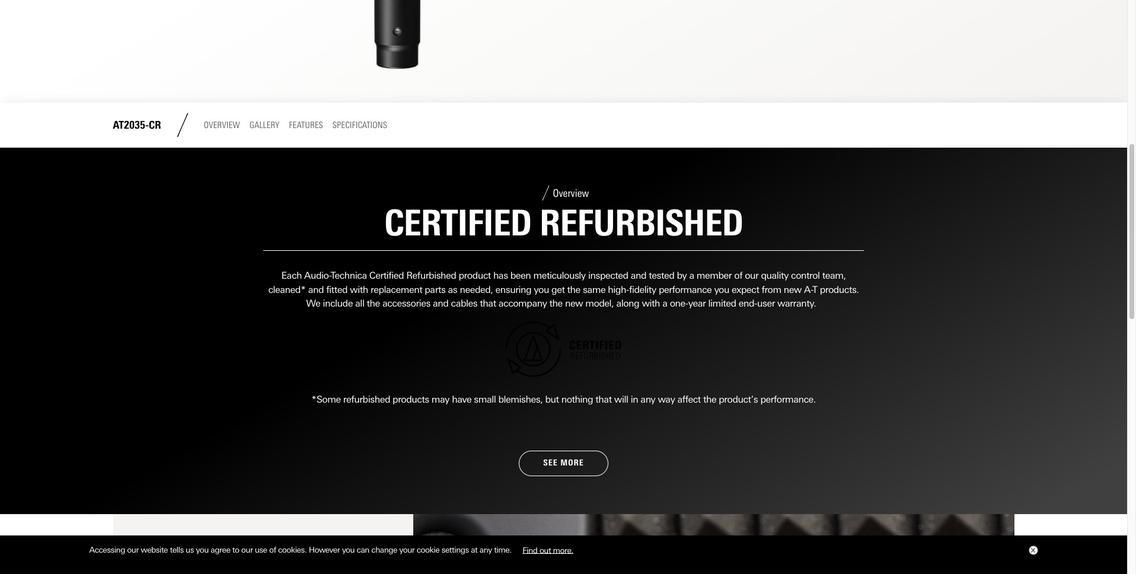 Task type: vqa. For each thing, say whether or not it's contained in the screenshot.
Work
no



Task type: describe. For each thing, give the bounding box(es) containing it.
include
[[323, 298, 353, 309]]

performance.
[[761, 394, 816, 405]]

cross image
[[1031, 548, 1035, 553]]

find
[[523, 545, 538, 555]]

member
[[697, 270, 732, 281]]

will
[[614, 394, 629, 405]]

more.
[[553, 545, 574, 555]]

affect
[[678, 394, 701, 405]]

in
[[631, 394, 638, 405]]

0 horizontal spatial our
[[127, 545, 139, 555]]

at2035-cr
[[113, 118, 161, 132]]

1 horizontal spatial with
[[642, 298, 660, 309]]

audio-
[[304, 270, 331, 281]]

products
[[393, 394, 429, 405]]

fidelity
[[629, 284, 657, 295]]

2 vertical spatial and
[[433, 298, 449, 309]]

accessing
[[89, 545, 125, 555]]

all
[[355, 298, 364, 309]]

each
[[281, 270, 302, 281]]

website
[[141, 545, 168, 555]]

end-
[[739, 298, 757, 309]]

1 horizontal spatial that
[[596, 394, 612, 405]]

us
[[186, 545, 194, 555]]

your
[[399, 545, 415, 555]]

1 vertical spatial and
[[308, 284, 324, 295]]

certified refurbished
[[384, 202, 743, 245]]

same
[[583, 284, 606, 295]]

time.
[[494, 545, 512, 555]]

accessories
[[383, 298, 431, 309]]

get
[[552, 284, 565, 295]]

cookie
[[417, 545, 440, 555]]

cleaned*
[[268, 284, 306, 295]]

*some refurbished products may have small blemishes, but nothing that will in any way affect the product's performance.
[[311, 394, 816, 405]]

0 vertical spatial a
[[690, 270, 694, 281]]

use
[[255, 545, 267, 555]]

gallery
[[250, 120, 280, 131]]

cables
[[451, 298, 478, 309]]

overview for divider line image
[[553, 187, 589, 200]]

way
[[658, 394, 675, 405]]

needed,
[[460, 284, 493, 295]]

warranty.
[[778, 298, 817, 309]]

find out more.
[[523, 545, 574, 555]]

0 horizontal spatial with
[[350, 284, 368, 295]]

fitted
[[326, 284, 348, 295]]

tested
[[649, 270, 675, 281]]

the right affect
[[703, 394, 717, 405]]

year
[[689, 298, 706, 309]]

inspected
[[588, 270, 629, 281]]

control
[[791, 270, 820, 281]]

t
[[813, 284, 818, 295]]

we
[[306, 298, 321, 309]]

accessing our website tells us you agree to our use of cookies. however you can change your cookie settings at any time.
[[89, 545, 514, 555]]

may
[[432, 394, 450, 405]]

quality
[[761, 270, 789, 281]]

at2035-
[[113, 118, 149, 132]]

at
[[471, 545, 478, 555]]

you left get
[[534, 284, 549, 295]]

0 horizontal spatial of
[[269, 545, 276, 555]]

from
[[762, 284, 782, 295]]

at2035 cr image
[[171, 0, 630, 103]]

cr
[[149, 118, 161, 132]]

team,
[[823, 270, 846, 281]]

been
[[511, 270, 531, 281]]

parts
[[425, 284, 446, 295]]

settings
[[442, 545, 469, 555]]

cookies.
[[278, 545, 307, 555]]

find out more. link
[[514, 541, 582, 559]]

meticulously
[[534, 270, 586, 281]]

each audio-technica certified refurbished product has been meticulously inspected and tested by a member of our quality control team, cleaned* and fitted with replacement parts as needed, ensuring you get the same high-fidelity performance you expect from new a-t products. we include all the accessories and cables that accompany the new model, along with a one-year limited end-user warranty.
[[268, 270, 859, 309]]

change
[[372, 545, 397, 555]]

*some
[[311, 394, 341, 405]]

of inside each audio-technica certified refurbished product has been meticulously inspected and tested by a member of our quality control team, cleaned* and fitted with replacement parts as needed, ensuring you get the same high-fidelity performance you expect from new a-t products. we include all the accessories and cables that accompany the new model, along with a one-year limited end-user warranty.
[[735, 270, 743, 281]]

0 vertical spatial any
[[641, 394, 656, 405]]

0 horizontal spatial a
[[663, 298, 668, 309]]

nothing
[[562, 394, 593, 405]]

model,
[[586, 298, 614, 309]]

however
[[309, 545, 340, 555]]

refurbished
[[540, 202, 743, 245]]

has
[[493, 270, 508, 281]]



Task type: locate. For each thing, give the bounding box(es) containing it.
limited
[[709, 298, 736, 309]]

1 product photo image from the left
[[113, 514, 414, 574]]

product photo image
[[113, 514, 414, 574], [414, 514, 1015, 574]]

refurbished
[[343, 394, 390, 405]]

product's
[[719, 394, 758, 405]]

see more
[[543, 458, 584, 468]]

you left can
[[342, 545, 355, 555]]

0 vertical spatial overview
[[204, 120, 240, 131]]

of
[[735, 270, 743, 281], [269, 545, 276, 555]]

one-
[[670, 298, 689, 309]]

blemishes,
[[499, 394, 543, 405]]

1 horizontal spatial and
[[433, 298, 449, 309]]

2 horizontal spatial our
[[745, 270, 759, 281]]

that
[[480, 298, 496, 309], [596, 394, 612, 405]]

0 horizontal spatial and
[[308, 284, 324, 295]]

1 vertical spatial new
[[565, 298, 583, 309]]

our right the to
[[241, 545, 253, 555]]

overview right divider line icon
[[204, 120, 240, 131]]

and down audio-
[[308, 284, 324, 295]]

divider line image
[[538, 186, 553, 201]]

to
[[232, 545, 239, 555]]

that inside each audio-technica certified refurbished product has been meticulously inspected and tested by a member of our quality control team, cleaned* and fitted with replacement parts as needed, ensuring you get the same high-fidelity performance you expect from new a-t products. we include all the accessories and cables that accompany the new model, along with a one-year limited end-user warranty.
[[480, 298, 496, 309]]

1 vertical spatial a
[[663, 298, 668, 309]]

the right get
[[567, 284, 581, 295]]

new down same
[[565, 298, 583, 309]]

and up "fidelity"
[[631, 270, 647, 281]]

you right the us
[[196, 545, 209, 555]]

0 horizontal spatial new
[[565, 298, 583, 309]]

and
[[631, 270, 647, 281], [308, 284, 324, 295], [433, 298, 449, 309]]

overview up certified refurbished
[[553, 187, 589, 200]]

technica
[[331, 270, 367, 281]]

0 vertical spatial and
[[631, 270, 647, 281]]

1 vertical spatial of
[[269, 545, 276, 555]]

certified
[[369, 270, 404, 281]]

a left the 'one-'
[[663, 298, 668, 309]]

with
[[350, 284, 368, 295], [642, 298, 660, 309]]

by
[[677, 270, 687, 281]]

you up limited
[[714, 284, 730, 295]]

features
[[289, 120, 323, 131]]

our up expect
[[745, 270, 759, 281]]

2 product photo image from the left
[[414, 514, 1015, 574]]

2 horizontal spatial and
[[631, 270, 647, 281]]

see more button
[[519, 451, 608, 476]]

of right use
[[269, 545, 276, 555]]

of up expect
[[735, 270, 743, 281]]

expect
[[732, 284, 760, 295]]

with down "fidelity"
[[642, 298, 660, 309]]

1 horizontal spatial a
[[690, 270, 694, 281]]

that left the will at the bottom right of the page
[[596, 394, 612, 405]]

out
[[540, 545, 551, 555]]

you
[[534, 284, 549, 295], [714, 284, 730, 295], [196, 545, 209, 555], [342, 545, 355, 555]]

any right at
[[480, 545, 492, 555]]

1 horizontal spatial overview
[[553, 187, 589, 200]]

our inside each audio-technica certified refurbished product has been meticulously inspected and tested by a member of our quality control team, cleaned* and fitted with replacement parts as needed, ensuring you get the same high-fidelity performance you expect from new a-t products. we include all the accessories and cables that accompany the new model, along with a one-year limited end-user warranty.
[[745, 270, 759, 281]]

small
[[474, 394, 496, 405]]

new
[[784, 284, 802, 295], [565, 298, 583, 309]]

a
[[690, 270, 694, 281], [663, 298, 668, 309]]

product
[[459, 270, 491, 281]]

replacement
[[371, 284, 422, 295]]

any right in
[[641, 394, 656, 405]]

0 horizontal spatial that
[[480, 298, 496, 309]]

divider line image
[[171, 113, 194, 137]]

a right "by" on the right top of the page
[[690, 270, 694, 281]]

as
[[448, 284, 457, 295]]

0 vertical spatial new
[[784, 284, 802, 295]]

our
[[745, 270, 759, 281], [127, 545, 139, 555], [241, 545, 253, 555]]

performance
[[659, 284, 712, 295]]

refurbished
[[407, 270, 456, 281]]

high-
[[608, 284, 629, 295]]

tells
[[170, 545, 184, 555]]

more
[[561, 458, 584, 468]]

1 vertical spatial that
[[596, 394, 612, 405]]

but
[[545, 394, 559, 405]]

can
[[357, 545, 370, 555]]

1 vertical spatial overview
[[553, 187, 589, 200]]

0 horizontal spatial any
[[480, 545, 492, 555]]

the down get
[[550, 298, 563, 309]]

1 horizontal spatial our
[[241, 545, 253, 555]]

accompany
[[499, 298, 547, 309]]

see
[[543, 458, 558, 468]]

certified
[[384, 202, 531, 245]]

0 horizontal spatial overview
[[204, 120, 240, 131]]

1 horizontal spatial any
[[641, 394, 656, 405]]

along
[[617, 298, 640, 309]]

have
[[452, 394, 472, 405]]

overview for divider line icon
[[204, 120, 240, 131]]

and down the "parts"
[[433, 298, 449, 309]]

0 vertical spatial with
[[350, 284, 368, 295]]

that down the needed,
[[480, 298, 496, 309]]

our left "website" on the bottom left
[[127, 545, 139, 555]]

any
[[641, 394, 656, 405], [480, 545, 492, 555]]

a-
[[804, 284, 813, 295]]

ensuring
[[496, 284, 532, 295]]

0 vertical spatial of
[[735, 270, 743, 281]]

0 vertical spatial that
[[480, 298, 496, 309]]

products.
[[820, 284, 859, 295]]

the right all
[[367, 298, 380, 309]]

1 horizontal spatial new
[[784, 284, 802, 295]]

certified refurbished logo image
[[504, 320, 623, 379]]

with up all
[[350, 284, 368, 295]]

user
[[757, 298, 775, 309]]

the
[[567, 284, 581, 295], [367, 298, 380, 309], [550, 298, 563, 309], [703, 394, 717, 405]]

agree
[[211, 545, 230, 555]]

1 vertical spatial with
[[642, 298, 660, 309]]

specifications
[[333, 120, 387, 131]]

1 horizontal spatial of
[[735, 270, 743, 281]]

1 vertical spatial any
[[480, 545, 492, 555]]

new up the warranty.
[[784, 284, 802, 295]]



